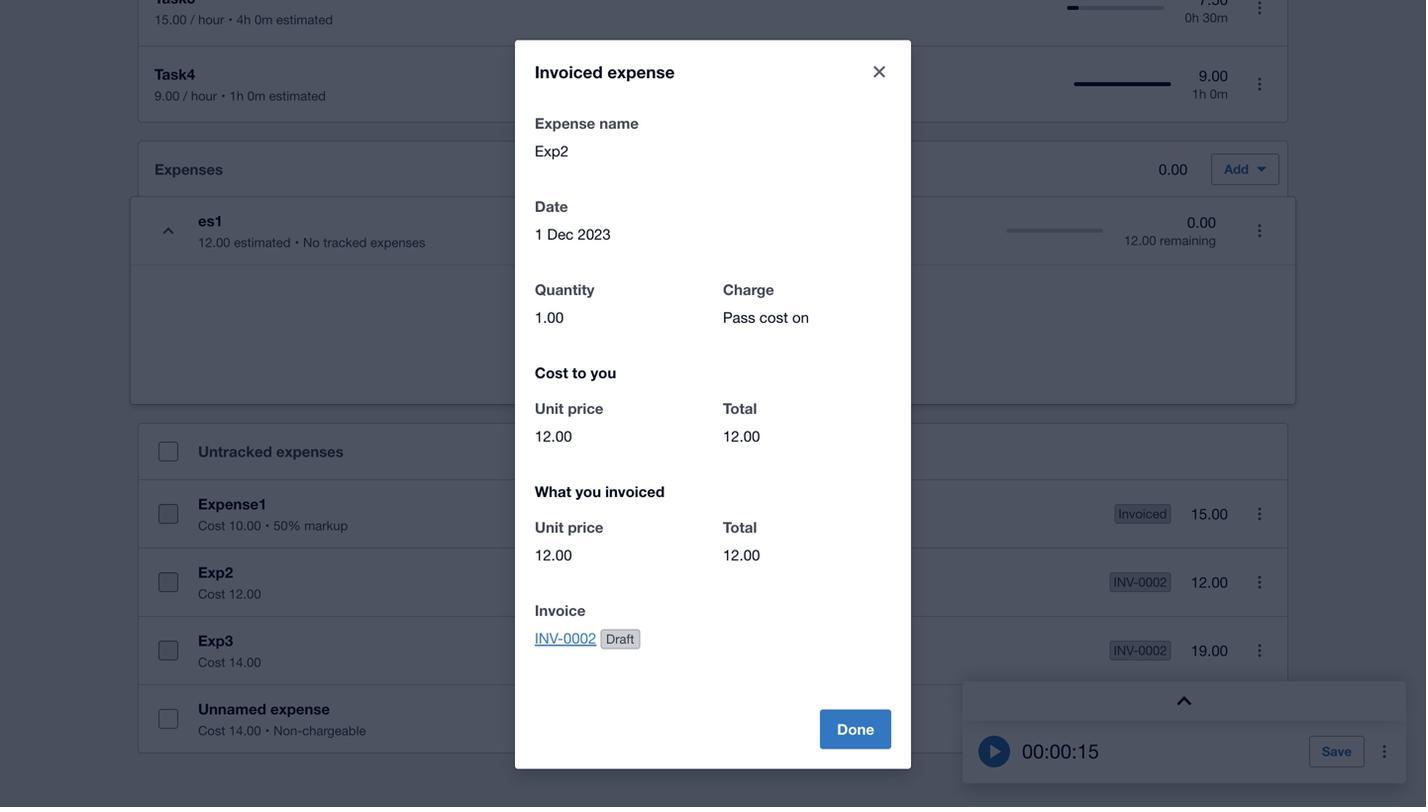 Task type: vqa. For each thing, say whether or not it's contained in the screenshot.


Task type: locate. For each thing, give the bounding box(es) containing it.
50%
[[274, 518, 301, 533]]

hour down task4
[[191, 88, 217, 104]]

add
[[1225, 161, 1249, 177]]

on
[[792, 309, 809, 326]]

1 vertical spatial invoiced
[[1119, 506, 1167, 522]]

• left non-
[[265, 723, 270, 738]]

15.00 for 15.00 / hour • 4h 0m estimated
[[155, 12, 187, 27]]

expenses inside es1 12.00 estimated • no tracked expenses
[[370, 235, 425, 250]]

1 unit from the top
[[535, 400, 564, 418]]

to
[[572, 364, 587, 382]]

expense for unnamed
[[270, 700, 330, 718]]

cost down unnamed
[[198, 723, 225, 738]]

1 horizontal spatial invoiced
[[1119, 506, 1167, 522]]

0m inside task4 9.00 / hour • 1h 0m estimated
[[247, 88, 266, 104]]

what
[[535, 483, 571, 501]]

invoiced inside dialog
[[535, 62, 603, 82]]

1 vertical spatial 14.00
[[229, 723, 261, 738]]

cost down expense1
[[198, 518, 225, 533]]

2 vertical spatial 0.00
[[1199, 710, 1228, 728]]

price down "to" at the top left of the page
[[568, 400, 604, 418]]

1 horizontal spatial 9.00
[[1199, 67, 1228, 84]]

1 vertical spatial price
[[568, 519, 604, 536]]

exp2 inside expense name exp2
[[535, 142, 569, 159]]

0m
[[255, 12, 273, 27], [1210, 86, 1228, 101], [247, 88, 266, 104]]

expenses up the expense1 cost 10.00 • 50% markup
[[276, 443, 344, 461]]

price down what you invoiced
[[568, 519, 604, 536]]

cost inside the expense1 cost 10.00 • 50% markup
[[198, 518, 225, 533]]

hour left 4h
[[198, 12, 224, 27]]

1 horizontal spatial expenses
[[370, 235, 425, 250]]

/ down task4
[[183, 88, 187, 104]]

expense1 cost 10.00 • 50% markup
[[198, 495, 348, 533]]

expense up non-
[[270, 700, 330, 718]]

estimated
[[276, 12, 333, 27], [269, 88, 326, 104], [234, 235, 291, 250]]

1 vertical spatial total
[[723, 519, 757, 536]]

1 vertical spatial expense
[[270, 700, 330, 718]]

9.00 down 30m
[[1199, 67, 1228, 84]]

tracked
[[323, 235, 367, 250]]

0 vertical spatial you
[[591, 364, 616, 382]]

0.00 up 0.00 12.00 remaining
[[1159, 161, 1188, 178]]

0 vertical spatial unit price 12.00
[[535, 400, 604, 445]]

0002
[[1139, 575, 1167, 590], [564, 629, 597, 647], [1139, 643, 1167, 658]]

0 vertical spatial 15.00
[[155, 12, 187, 27]]

estimated left no
[[234, 235, 291, 250]]

1h down "0h"
[[1192, 86, 1207, 101]]

0 vertical spatial inv-0002
[[1114, 575, 1167, 590]]

2 unit price 12.00 from the top
[[535, 519, 604, 564]]

0m down 4h
[[247, 88, 266, 104]]

15.00
[[155, 12, 187, 27], [1191, 505, 1228, 523]]

0 vertical spatial invoiced
[[535, 62, 603, 82]]

1 14.00 from the top
[[229, 655, 261, 670]]

2 14.00 from the top
[[229, 723, 261, 738]]

0 vertical spatial total
[[723, 400, 757, 418]]

cost inside exp3 cost 14.00
[[198, 655, 225, 670]]

total 12.00
[[723, 400, 760, 445], [723, 519, 760, 564]]

estimated down 15.00 / hour • 4h 0m estimated at the top
[[269, 88, 326, 104]]

0 horizontal spatial expenses
[[276, 443, 344, 461]]

done
[[837, 721, 875, 738]]

unit
[[535, 400, 564, 418], [535, 519, 564, 536]]

cost inside exp2 cost 12.00
[[198, 586, 225, 602]]

0 horizontal spatial invoiced
[[535, 62, 603, 82]]

save button
[[1309, 736, 1365, 768]]

1 vertical spatial unit
[[535, 519, 564, 536]]

0 vertical spatial /
[[190, 12, 195, 27]]

charge pass cost on
[[723, 281, 809, 326]]

0 vertical spatial total 12.00
[[723, 400, 760, 445]]

0 horizontal spatial 9.00
[[155, 88, 180, 104]]

expenses
[[370, 235, 425, 250], [276, 443, 344, 461]]

cost up exp3
[[198, 586, 225, 602]]

• down 15.00 / hour • 4h 0m estimated at the top
[[221, 88, 226, 104]]

0m inside '9.00 1h 0m'
[[1210, 86, 1228, 101]]

/ inside task4 9.00 / hour • 1h 0m estimated
[[183, 88, 187, 104]]

/
[[190, 12, 195, 27], [183, 88, 187, 104]]

invoiced expense dialog
[[515, 40, 911, 769]]

• left 50%
[[265, 518, 270, 533]]

cost for exp3
[[198, 655, 225, 670]]

task4 9.00 / hour • 1h 0m estimated
[[155, 65, 326, 104]]

2 total from the top
[[723, 519, 757, 536]]

1 vertical spatial expenses
[[276, 443, 344, 461]]

invoiced
[[535, 62, 603, 82], [1119, 506, 1167, 522]]

cost down exp3
[[198, 655, 225, 670]]

• inside task4 9.00 / hour • 1h 0m estimated
[[221, 88, 226, 104]]

30m
[[1203, 10, 1228, 25]]

draft
[[606, 631, 634, 647]]

0.00
[[1159, 161, 1188, 178], [1187, 214, 1216, 231], [1199, 710, 1228, 728]]

expense inside unnamed expense cost 14.00 • non-chargeable
[[270, 700, 330, 718]]

1h down 15.00 / hour • 4h 0m estimated at the top
[[229, 88, 244, 104]]

1 horizontal spatial expense
[[608, 62, 675, 82]]

0 vertical spatial unit
[[535, 400, 564, 418]]

2 inv-0002 from the top
[[1114, 643, 1167, 658]]

0 horizontal spatial exp2
[[198, 564, 233, 581]]

untracked expenses
[[198, 443, 344, 461]]

1h
[[1192, 86, 1207, 101], [229, 88, 244, 104]]

inv-0002
[[1114, 575, 1167, 590], [1114, 643, 1167, 658]]

•
[[228, 12, 233, 27], [221, 88, 226, 104], [295, 235, 299, 250], [265, 518, 270, 533], [265, 723, 270, 738]]

2023
[[578, 225, 611, 243]]

1 vertical spatial 15.00
[[1191, 505, 1228, 523]]

unit price 12.00 down what
[[535, 519, 604, 564]]

9.00
[[1199, 67, 1228, 84], [155, 88, 180, 104]]

0m down 30m
[[1210, 86, 1228, 101]]

exp3 cost 14.00
[[198, 632, 261, 670]]

1 vertical spatial unit price 12.00
[[535, 519, 604, 564]]

00:00:15
[[1022, 740, 1099, 763]]

0 vertical spatial price
[[568, 400, 604, 418]]

cost
[[760, 309, 788, 326]]

remaining
[[1160, 233, 1216, 248]]

15.00 / hour • 4h 0m estimated
[[155, 12, 333, 27]]

inv-0002 for exp2
[[1114, 575, 1167, 590]]

0 vertical spatial exp2
[[535, 142, 569, 159]]

0m right 4h
[[255, 12, 273, 27]]

quantity 1.00
[[535, 281, 595, 326]]

1 vertical spatial /
[[183, 88, 187, 104]]

1 vertical spatial estimated
[[269, 88, 326, 104]]

/ left 4h
[[190, 12, 195, 27]]

0.00 inside 0.00 12.00 remaining
[[1187, 214, 1216, 231]]

markup
[[304, 518, 348, 533]]

exp2 down expense
[[535, 142, 569, 159]]

0 horizontal spatial /
[[183, 88, 187, 104]]

0002 for exp3
[[1139, 643, 1167, 658]]

14.00
[[229, 655, 261, 670], [229, 723, 261, 738]]

expense1
[[198, 495, 267, 513]]

0 horizontal spatial 1h
[[229, 88, 244, 104]]

unit price 12.00 down "cost to you"
[[535, 400, 604, 445]]

expense
[[608, 62, 675, 82], [270, 700, 330, 718]]

1.00
[[535, 309, 564, 326]]

cost
[[535, 364, 568, 382], [198, 518, 225, 533], [198, 586, 225, 602], [198, 655, 225, 670], [198, 723, 225, 738]]

you right what
[[576, 483, 601, 501]]

12.00 inside 0.00 12.00 remaining
[[1124, 233, 1157, 248]]

you
[[591, 364, 616, 382], [576, 483, 601, 501]]

• left no
[[295, 235, 299, 250]]

price
[[568, 400, 604, 418], [568, 519, 604, 536]]

• inside the expense1 cost 10.00 • 50% markup
[[265, 518, 270, 533]]

0.00 down 19.00
[[1199, 710, 1228, 728]]

0.00 up remaining
[[1187, 214, 1216, 231]]

12.00 inside es1 12.00 estimated • no tracked expenses
[[198, 235, 230, 250]]

1 vertical spatial total 12.00
[[723, 519, 760, 564]]

0 vertical spatial 14.00
[[229, 655, 261, 670]]

expense up 'name' at the left top of the page
[[608, 62, 675, 82]]

cost left "to" at the top left of the page
[[535, 364, 568, 382]]

1 vertical spatial hour
[[191, 88, 217, 104]]

1 vertical spatial inv-0002
[[1114, 643, 1167, 658]]

1 vertical spatial 9.00
[[155, 88, 180, 104]]

hour
[[198, 12, 224, 27], [191, 88, 217, 104]]

19.00
[[1191, 642, 1228, 659]]

1 vertical spatial exp2
[[198, 564, 233, 581]]

unit price 12.00
[[535, 400, 604, 445], [535, 519, 604, 564]]

expense inside invoiced expense dialog
[[608, 62, 675, 82]]

exp2
[[535, 142, 569, 159], [198, 564, 233, 581]]

estimated inside es1 12.00 estimated • no tracked expenses
[[234, 235, 291, 250]]

1 total from the top
[[723, 400, 757, 418]]

1
[[535, 225, 543, 243]]

• inside es1 12.00 estimated • no tracked expenses
[[295, 235, 299, 250]]

date 1 dec 2023
[[535, 198, 611, 243]]

done button
[[820, 710, 892, 749]]

1h inside '9.00 1h 0m'
[[1192, 86, 1207, 101]]

exp2 down 10.00
[[198, 564, 233, 581]]

0 horizontal spatial expense
[[270, 700, 330, 718]]

expenses right tracked
[[370, 235, 425, 250]]

10.00
[[229, 518, 261, 533]]

14.00 down exp3
[[229, 655, 261, 670]]

inv-0002 link
[[535, 629, 597, 647]]

invoice inv-0002 draft
[[535, 602, 634, 647]]

you right "to" at the top left of the page
[[591, 364, 616, 382]]

total
[[723, 400, 757, 418], [723, 519, 757, 536]]

14.00 down unnamed
[[229, 723, 261, 738]]

1 horizontal spatial exp2
[[535, 142, 569, 159]]

0 vertical spatial expense
[[608, 62, 675, 82]]

• left 4h
[[228, 12, 233, 27]]

1 horizontal spatial 1h
[[1192, 86, 1207, 101]]

1 inv-0002 from the top
[[1114, 575, 1167, 590]]

2 unit from the top
[[535, 519, 564, 536]]

estimated right 4h
[[276, 12, 333, 27]]

1 horizontal spatial 15.00
[[1191, 505, 1228, 523]]

0 horizontal spatial 15.00
[[155, 12, 187, 27]]

1 vertical spatial 0.00
[[1187, 214, 1216, 231]]

cost inside invoiced expense dialog
[[535, 364, 568, 382]]

12.00
[[1124, 233, 1157, 248], [198, 235, 230, 250], [535, 427, 572, 445], [723, 427, 760, 445], [535, 546, 572, 564], [723, 546, 760, 564], [1191, 574, 1228, 591], [229, 586, 261, 602]]

unit down what
[[535, 519, 564, 536]]

inv-
[[1114, 575, 1139, 590], [535, 629, 564, 647], [1114, 643, 1139, 658]]

9.00 down task4
[[155, 88, 180, 104]]

0 vertical spatial expenses
[[370, 235, 425, 250]]

expense
[[535, 114, 595, 132]]

2 vertical spatial estimated
[[234, 235, 291, 250]]

expenses
[[155, 160, 223, 178]]

invoiced for invoiced expense
[[535, 62, 603, 82]]

unit down "cost to you"
[[535, 400, 564, 418]]

cost for exp2
[[198, 586, 225, 602]]

2 price from the top
[[568, 519, 604, 536]]

task4
[[155, 65, 195, 83]]

0 vertical spatial 9.00
[[1199, 67, 1228, 84]]

inv- for exp2
[[1114, 575, 1139, 590]]



Task type: describe. For each thing, give the bounding box(es) containing it.
pass
[[723, 309, 756, 326]]

unnamed expense cost 14.00 • non-chargeable
[[198, 700, 366, 738]]

1 price from the top
[[568, 400, 604, 418]]

chargeable
[[302, 723, 366, 738]]

0 vertical spatial hour
[[198, 12, 224, 27]]

quantity
[[535, 281, 595, 299]]

0.00 12.00 remaining
[[1124, 214, 1216, 248]]

4h
[[237, 12, 251, 27]]

invoiced
[[605, 483, 665, 501]]

1 unit price 12.00 from the top
[[535, 400, 604, 445]]

15.00 for 15.00
[[1191, 505, 1228, 523]]

toggle button
[[149, 211, 188, 251]]

inv-0002 for exp3
[[1114, 643, 1167, 658]]

0002 inside invoice inv-0002 draft
[[564, 629, 597, 647]]

2 total 12.00 from the top
[[723, 519, 760, 564]]

invoice
[[535, 602, 586, 620]]

1 horizontal spatial /
[[190, 12, 195, 27]]

non-
[[274, 723, 302, 738]]

es1
[[198, 212, 223, 230]]

cost for expense1
[[198, 518, 225, 533]]

what you invoiced
[[535, 483, 665, 501]]

estimated inside task4 9.00 / hour • 1h 0m estimated
[[269, 88, 326, 104]]

exp2 cost 12.00
[[198, 564, 261, 602]]

9.00 1h 0m
[[1192, 67, 1228, 101]]

1h inside task4 9.00 / hour • 1h 0m estimated
[[229, 88, 244, 104]]

• for es1
[[295, 235, 299, 250]]

save
[[1322, 744, 1352, 759]]

• inside unnamed expense cost 14.00 • non-chargeable
[[265, 723, 270, 738]]

close button
[[860, 52, 899, 92]]

es1 12.00 estimated • no tracked expenses
[[198, 212, 425, 250]]

no
[[303, 235, 320, 250]]

exp3
[[198, 632, 233, 650]]

unnamed
[[198, 700, 266, 718]]

inv- for exp3
[[1114, 643, 1139, 658]]

• for expense1
[[265, 518, 270, 533]]

expense for invoiced
[[608, 62, 675, 82]]

cost to you
[[535, 364, 616, 382]]

close image
[[874, 66, 886, 78]]

0 vertical spatial estimated
[[276, 12, 333, 27]]

exp2 inside exp2 cost 12.00
[[198, 564, 233, 581]]

start timer image
[[979, 736, 1010, 768]]

• for 15.00
[[228, 12, 233, 27]]

0002 for exp2
[[1139, 575, 1167, 590]]

0h 30m
[[1185, 10, 1228, 25]]

hour inside task4 9.00 / hour • 1h 0m estimated
[[191, 88, 217, 104]]

cost inside unnamed expense cost 14.00 • non-chargeable
[[198, 723, 225, 738]]

charge
[[723, 281, 774, 299]]

expense name exp2
[[535, 114, 639, 159]]

untracked
[[198, 443, 272, 461]]

0 vertical spatial 0.00
[[1159, 161, 1188, 178]]

0h
[[1185, 10, 1199, 25]]

12.00 inside exp2 cost 12.00
[[229, 586, 261, 602]]

invoiced expense
[[535, 62, 675, 82]]

invoiced for invoiced
[[1119, 506, 1167, 522]]

name
[[600, 114, 639, 132]]

1 total 12.00 from the top
[[723, 400, 760, 445]]

add button
[[1212, 154, 1280, 185]]

toggle image
[[163, 227, 174, 234]]

9.00 inside '9.00 1h 0m'
[[1199, 67, 1228, 84]]

dec
[[547, 225, 574, 243]]

14.00 inside unnamed expense cost 14.00 • non-chargeable
[[229, 723, 261, 738]]

inv- inside invoice inv-0002 draft
[[535, 629, 564, 647]]

date
[[535, 198, 568, 215]]

14.00 inside exp3 cost 14.00
[[229, 655, 261, 670]]

9.00 inside task4 9.00 / hour • 1h 0m estimated
[[155, 88, 180, 104]]

1 vertical spatial you
[[576, 483, 601, 501]]



